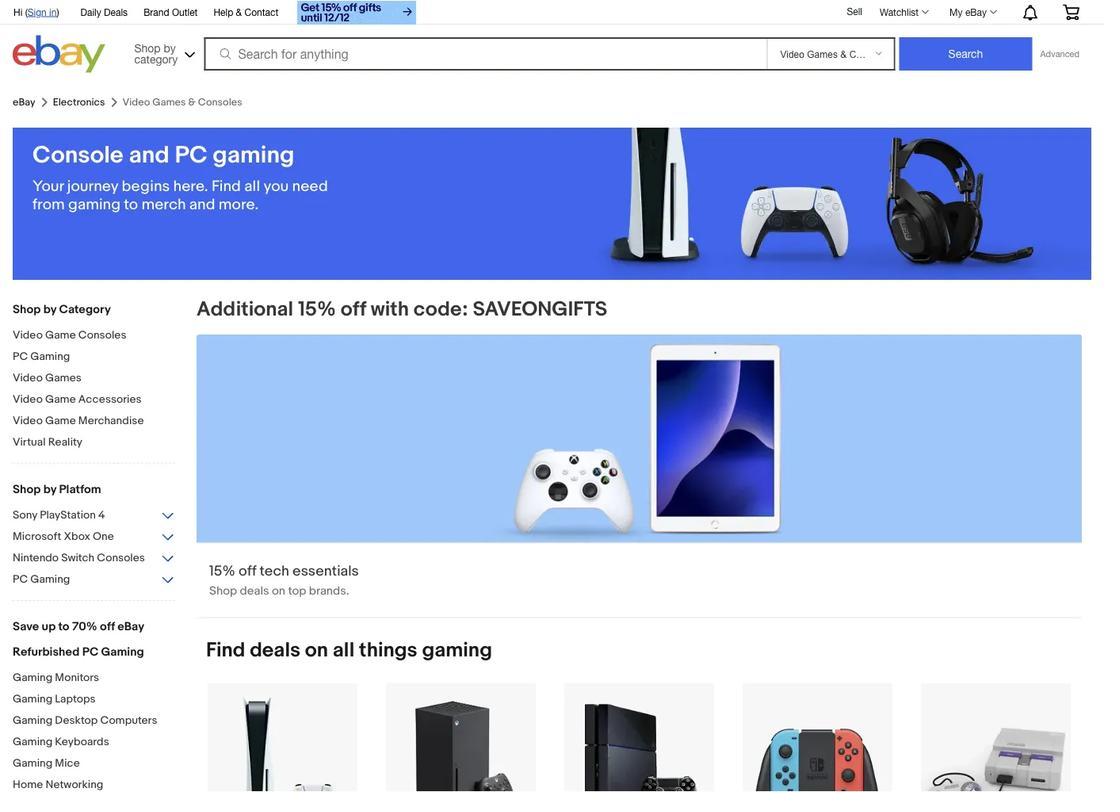 Task type: vqa. For each thing, say whether or not it's contained in the screenshot.
the top to
yes



Task type: locate. For each thing, give the bounding box(es) containing it.
to
[[124, 195, 138, 214], [58, 619, 69, 634]]

games
[[45, 371, 82, 385]]

ebay link
[[13, 96, 35, 108]]

microsoft xbox one button
[[13, 530, 175, 545]]

shop for shop by category
[[13, 302, 41, 316]]

game down the games
[[45, 393, 76, 406]]

1 vertical spatial find
[[206, 638, 245, 663]]

1 vertical spatial to
[[58, 619, 69, 634]]

gaming right the from
[[68, 195, 121, 214]]

playstation
[[40, 508, 96, 522]]

gaming monitors link
[[13, 671, 175, 686]]

my ebay
[[950, 6, 987, 17]]

gaming right things
[[422, 638, 492, 663]]

1 horizontal spatial off
[[239, 563, 257, 580]]

keyboards
[[55, 735, 109, 749]]

15% inside 15% off tech essentials shop deals on top brands.
[[209, 563, 235, 580]]

off left with
[[341, 297, 366, 322]]

by left category
[[43, 302, 56, 316]]

shop inside shop by category
[[134, 41, 161, 54]]

by for category
[[164, 41, 176, 54]]

pc gaming link
[[13, 350, 175, 365]]

my ebay link
[[941, 2, 1005, 21]]

0 vertical spatial and
[[129, 141, 170, 170]]

pc inside video game consoles pc gaming video games video game accessories video game merchandise virtual reality
[[13, 350, 28, 363]]

gaming
[[30, 350, 70, 363], [30, 573, 70, 586], [101, 645, 144, 659], [13, 671, 53, 684], [13, 692, 53, 706], [13, 714, 53, 727], [13, 735, 53, 749], [13, 757, 53, 770]]

reality
[[48, 435, 82, 449]]

find inside main content
[[206, 638, 245, 663]]

all inside console and pc gaming your journey begins here. find all you need from gaming to merch and more.
[[244, 177, 260, 196]]

to right up
[[58, 619, 69, 634]]

code:
[[414, 297, 468, 322]]

1 vertical spatial gaming
[[68, 195, 121, 214]]

gaming inside video game consoles pc gaming video games video game accessories video game merchandise virtual reality
[[30, 350, 70, 363]]

0 vertical spatial deals
[[240, 584, 269, 598]]

1 vertical spatial by
[[43, 302, 56, 316]]

shop by category banner
[[5, 0, 1092, 77]]

consoles inside video game consoles pc gaming video games video game accessories video game merchandise virtual reality
[[78, 328, 126, 342]]

deals
[[240, 584, 269, 598], [250, 638, 301, 663]]

0 vertical spatial by
[[164, 41, 176, 54]]

0 vertical spatial game
[[45, 328, 76, 342]]

gaming inside sony playstation 4 microsoft xbox one nintendo switch consoles pc gaming
[[30, 573, 70, 586]]

brand
[[144, 6, 169, 17]]

1 horizontal spatial all
[[333, 638, 355, 663]]

0 vertical spatial ebay
[[966, 6, 987, 17]]

ebay right my
[[966, 6, 987, 17]]

game up the reality
[[45, 414, 76, 427]]

virtual
[[13, 435, 46, 449]]

begins
[[122, 177, 170, 196]]

merchandise
[[78, 414, 144, 427]]

on
[[272, 584, 286, 598], [305, 638, 328, 663]]

1 vertical spatial and
[[189, 195, 215, 214]]

none text field containing 15% off tech essentials
[[197, 335, 1083, 617]]

15% left the tech
[[209, 563, 235, 580]]

journey
[[67, 177, 118, 196]]

0 horizontal spatial 15%
[[209, 563, 235, 580]]

and
[[129, 141, 170, 170], [189, 195, 215, 214]]

video games link
[[13, 371, 175, 386]]

consoles down one
[[97, 551, 145, 565]]

sony playstation 4 button
[[13, 508, 175, 523]]

xbox
[[64, 530, 90, 543]]

accessories
[[78, 393, 142, 406]]

off left the tech
[[239, 563, 257, 580]]

shop for shop by platfom
[[13, 482, 41, 496]]

ebay right 70%
[[118, 619, 144, 634]]

&
[[236, 6, 242, 17]]

here.
[[173, 177, 208, 196]]

0 horizontal spatial to
[[58, 619, 69, 634]]

pc down 70%
[[82, 645, 98, 659]]

shop left top
[[209, 584, 237, 598]]

video game consoles link
[[13, 328, 175, 343]]

0 horizontal spatial off
[[100, 619, 115, 634]]

shop up sony
[[13, 482, 41, 496]]

contact
[[245, 6, 278, 17]]

0 horizontal spatial all
[[244, 177, 260, 196]]

game down shop by category
[[45, 328, 76, 342]]

sign in link
[[28, 6, 57, 17]]

consoles up pc gaming link
[[78, 328, 126, 342]]

2 vertical spatial off
[[100, 619, 115, 634]]

70%
[[72, 619, 97, 634]]

off
[[341, 297, 366, 322], [239, 563, 257, 580], [100, 619, 115, 634]]

0 vertical spatial on
[[272, 584, 286, 598]]

deals inside 15% off tech essentials shop deals on top brands.
[[240, 584, 269, 598]]

15% right additional
[[298, 297, 336, 322]]

find
[[212, 177, 241, 196], [206, 638, 245, 663]]

gaming keyboards link
[[13, 735, 175, 750]]

2 vertical spatial gaming
[[422, 638, 492, 663]]

off right 70%
[[100, 619, 115, 634]]

3 game from the top
[[45, 414, 76, 427]]

daily deals link
[[81, 4, 128, 21]]

additional 15% off with code: saveongifts
[[197, 297, 608, 322]]

help & contact link
[[214, 4, 278, 21]]

console and pc gaming your journey begins here. find all you need from gaming to merch and more.
[[33, 141, 328, 214]]

1 horizontal spatial to
[[124, 195, 138, 214]]

by down the brand outlet link
[[164, 41, 176, 54]]

shop
[[134, 41, 161, 54], [13, 302, 41, 316], [13, 482, 41, 496], [209, 584, 237, 598]]

electronics link
[[53, 96, 105, 108]]

)
[[57, 6, 59, 17]]

all
[[244, 177, 260, 196], [333, 638, 355, 663]]

0 vertical spatial consoles
[[78, 328, 126, 342]]

pc down shop by category
[[13, 350, 28, 363]]

1 vertical spatial deals
[[250, 638, 301, 663]]

and left more.
[[189, 195, 215, 214]]

0 vertical spatial all
[[244, 177, 260, 196]]

brand outlet link
[[144, 4, 198, 21]]

deals down top
[[250, 638, 301, 663]]

off inside 15% off tech essentials shop deals on top brands.
[[239, 563, 257, 580]]

2 vertical spatial ebay
[[118, 619, 144, 634]]

to inside console and pc gaming your journey begins here. find all you need from gaming to merch and more.
[[124, 195, 138, 214]]

brands.
[[309, 584, 349, 598]]

to inside 'save up to 70% off ebay refurbished pc gaming'
[[58, 619, 69, 634]]

pc up here.
[[175, 141, 207, 170]]

main content
[[187, 297, 1092, 792]]

15% off tech essentials shop deals on top brands.
[[209, 563, 359, 598]]

1 video from the top
[[13, 328, 43, 342]]

deals down the tech
[[240, 584, 269, 598]]

game
[[45, 328, 76, 342], [45, 393, 76, 406], [45, 414, 76, 427]]

4 video from the top
[[13, 414, 43, 427]]

to left merch
[[124, 195, 138, 214]]

off inside 'save up to 70% off ebay refurbished pc gaming'
[[100, 619, 115, 634]]

1 horizontal spatial gaming
[[213, 141, 295, 170]]

refurbished
[[13, 645, 80, 659]]

shop by platfom
[[13, 482, 101, 496]]

sony playstation 4 microsoft xbox one nintendo switch consoles pc gaming
[[13, 508, 145, 586]]

video
[[13, 328, 43, 342], [13, 371, 43, 385], [13, 393, 43, 406], [13, 414, 43, 427]]

None text field
[[197, 335, 1083, 617]]

1 vertical spatial all
[[333, 638, 355, 663]]

1 vertical spatial 15%
[[209, 563, 235, 580]]

ebay inside 'save up to 70% off ebay refurbished pc gaming'
[[118, 619, 144, 634]]

get an extra 15% off image
[[298, 1, 416, 25]]

by inside shop by category
[[164, 41, 176, 54]]

you
[[264, 177, 289, 196]]

shop left category
[[13, 302, 41, 316]]

0 vertical spatial to
[[124, 195, 138, 214]]

switch
[[61, 551, 94, 565]]

by
[[164, 41, 176, 54], [43, 302, 56, 316], [43, 482, 56, 496]]

pc inside 'save up to 70% off ebay refurbished pc gaming'
[[82, 645, 98, 659]]

ebay left "electronics"
[[13, 96, 35, 108]]

gaming up you
[[213, 141, 295, 170]]

1 horizontal spatial ebay
[[118, 619, 144, 634]]

None submit
[[900, 37, 1033, 71]]

on inside 15% off tech essentials shop deals on top brands.
[[272, 584, 286, 598]]

on left top
[[272, 584, 286, 598]]

2 horizontal spatial gaming
[[422, 638, 492, 663]]

1 vertical spatial game
[[45, 393, 76, 406]]

top
[[288, 584, 306, 598]]

1 vertical spatial on
[[305, 638, 328, 663]]

0 vertical spatial off
[[341, 297, 366, 322]]

list
[[187, 682, 1092, 792]]

shop down brand
[[134, 41, 161, 54]]

0 vertical spatial find
[[212, 177, 241, 196]]

2 vertical spatial by
[[43, 482, 56, 496]]

2 horizontal spatial ebay
[[966, 6, 987, 17]]

Search for anything text field
[[207, 39, 764, 69]]

1 vertical spatial consoles
[[97, 551, 145, 565]]

sign
[[28, 6, 47, 17]]

mice
[[55, 757, 80, 770]]

my
[[950, 6, 963, 17]]

3 video from the top
[[13, 393, 43, 406]]

and up begins
[[129, 141, 170, 170]]

all left you
[[244, 177, 260, 196]]

none text field inside main content
[[197, 335, 1083, 617]]

0 horizontal spatial on
[[272, 584, 286, 598]]

ebay inside 'link'
[[966, 6, 987, 17]]

find deals on all things gaming
[[206, 638, 492, 663]]

ebay
[[966, 6, 987, 17], [13, 96, 35, 108], [118, 619, 144, 634]]

gaming desktop computers link
[[13, 714, 175, 729]]

1 vertical spatial off
[[239, 563, 257, 580]]

all left things
[[333, 638, 355, 663]]

advanced link
[[1033, 38, 1088, 70]]

pc down nintendo
[[13, 573, 28, 586]]

on down brands.
[[305, 638, 328, 663]]

by left platfom
[[43, 482, 56, 496]]

2 vertical spatial game
[[45, 414, 76, 427]]

1 vertical spatial ebay
[[13, 96, 35, 108]]

0 vertical spatial 15%
[[298, 297, 336, 322]]

desktop
[[55, 714, 98, 727]]



Task type: describe. For each thing, give the bounding box(es) containing it.
from
[[33, 195, 65, 214]]

pc inside sony playstation 4 microsoft xbox one nintendo switch consoles pc gaming
[[13, 573, 28, 586]]

sell link
[[840, 6, 870, 17]]

1 horizontal spatial on
[[305, 638, 328, 663]]

nintendo
[[13, 551, 59, 565]]

up
[[42, 619, 56, 634]]

0 horizontal spatial and
[[129, 141, 170, 170]]

consoles inside sony playstation 4 microsoft xbox one nintendo switch consoles pc gaming
[[97, 551, 145, 565]]

home networking link
[[13, 778, 175, 792]]

pc inside console and pc gaming your journey begins here. find all you need from gaming to merch and more.
[[175, 141, 207, 170]]

shop by category
[[134, 41, 178, 65]]

0 vertical spatial gaming
[[213, 141, 295, 170]]

shop for shop by category
[[134, 41, 161, 54]]

your shopping cart image
[[1063, 4, 1081, 20]]

hi ( sign in )
[[13, 6, 59, 17]]

main content containing additional 15% off with code: saveongifts
[[187, 297, 1092, 792]]

account navigation
[[5, 0, 1092, 27]]

essentials
[[293, 563, 359, 580]]

console
[[33, 141, 124, 170]]

merch
[[142, 195, 186, 214]]

home
[[13, 778, 43, 791]]

1 horizontal spatial 15%
[[298, 297, 336, 322]]

outlet
[[172, 6, 198, 17]]

by for category
[[43, 302, 56, 316]]

sell
[[847, 6, 863, 17]]

(
[[25, 6, 28, 17]]

need
[[292, 177, 328, 196]]

shop by category button
[[127, 35, 199, 69]]

0 horizontal spatial gaming
[[68, 195, 121, 214]]

find inside console and pc gaming your journey begins here. find all you need from gaming to merch and more.
[[212, 177, 241, 196]]

2 video from the top
[[13, 371, 43, 385]]

deals
[[104, 6, 128, 17]]

sony
[[13, 508, 37, 522]]

help
[[214, 6, 233, 17]]

2 game from the top
[[45, 393, 76, 406]]

0 horizontal spatial ebay
[[13, 96, 35, 108]]

pc gaming button
[[13, 573, 175, 588]]

platfom
[[59, 482, 101, 496]]

gaming mice link
[[13, 757, 175, 772]]

your
[[33, 177, 64, 196]]

video game consoles pc gaming video games video game accessories video game merchandise virtual reality
[[13, 328, 144, 449]]

4
[[98, 508, 105, 522]]

microsoft
[[13, 530, 61, 543]]

in
[[49, 6, 57, 17]]

things
[[359, 638, 418, 663]]

additional
[[197, 297, 294, 322]]

category
[[134, 52, 178, 65]]

1 game from the top
[[45, 328, 76, 342]]

gaming monitors gaming laptops gaming desktop computers gaming keyboards gaming mice home networking
[[13, 671, 157, 791]]

video game merchandise link
[[13, 414, 175, 429]]

tech
[[260, 563, 289, 580]]

virtual reality link
[[13, 435, 175, 450]]

1 horizontal spatial and
[[189, 195, 215, 214]]

shop by category
[[13, 302, 111, 316]]

daily deals
[[81, 6, 128, 17]]

electronics
[[53, 96, 105, 108]]

none submit inside shop by category banner
[[900, 37, 1033, 71]]

computers
[[100, 714, 157, 727]]

shop inside 15% off tech essentials shop deals on top brands.
[[209, 584, 237, 598]]

one
[[93, 530, 114, 543]]

by for platfom
[[43, 482, 56, 496]]

laptops
[[55, 692, 96, 706]]

monitors
[[55, 671, 99, 684]]

save up to 70% off ebay refurbished pc gaming
[[13, 619, 144, 659]]

category
[[59, 302, 111, 316]]

watchlist link
[[872, 2, 937, 21]]

watchlist
[[880, 6, 919, 17]]

all inside main content
[[333, 638, 355, 663]]

nintendo switch consoles button
[[13, 551, 175, 566]]

with
[[371, 297, 409, 322]]

gaming laptops link
[[13, 692, 175, 707]]

save
[[13, 619, 39, 634]]

2 horizontal spatial off
[[341, 297, 366, 322]]

gaming inside 'save up to 70% off ebay refurbished pc gaming'
[[101, 645, 144, 659]]

hi
[[13, 6, 22, 17]]

brand outlet
[[144, 6, 198, 17]]

more.
[[219, 195, 259, 214]]

networking
[[46, 778, 103, 791]]

advanced
[[1041, 49, 1080, 59]]

help & contact
[[214, 6, 278, 17]]

video game accessories link
[[13, 393, 175, 408]]

gaming inside main content
[[422, 638, 492, 663]]

saveongifts
[[473, 297, 608, 322]]



